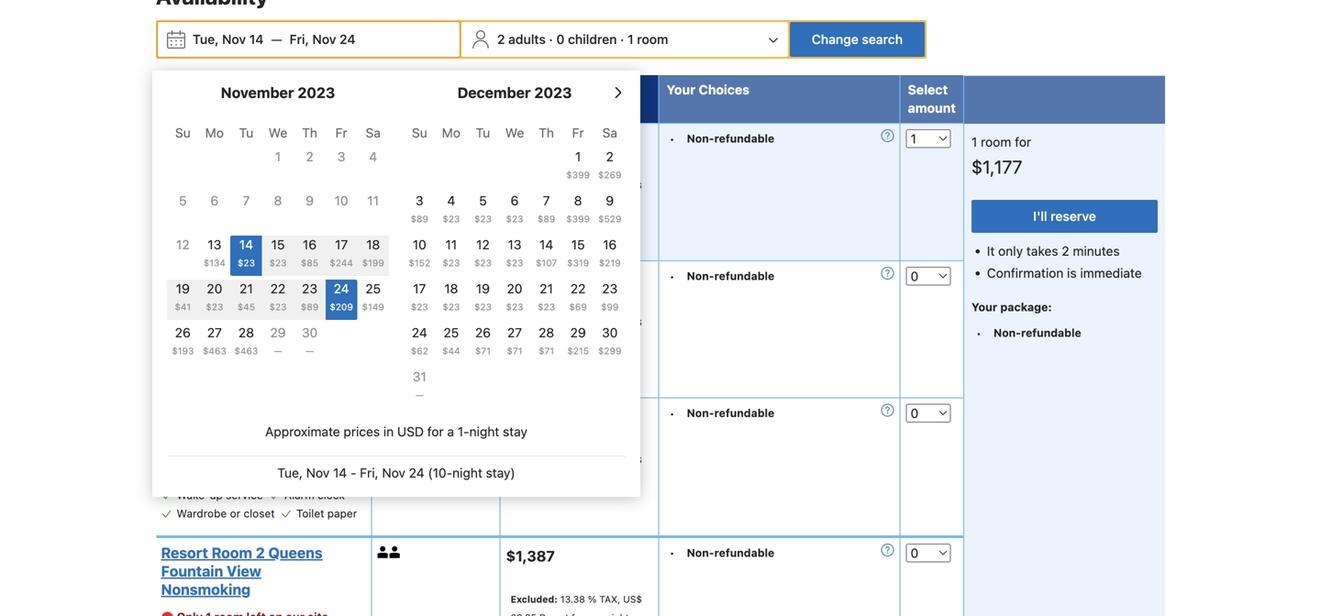Task type: locate. For each thing, give the bounding box(es) containing it.
26
[[175, 325, 191, 341], [475, 325, 491, 341]]

18 inside 18 $199
[[366, 237, 380, 252]]

$1,177
[[506, 133, 551, 151], [972, 156, 1023, 178]]

0 vertical spatial 11
[[367, 193, 379, 208]]

confirmation
[[987, 266, 1064, 281]]

4 us$ from the top
[[623, 594, 642, 605]]

1 horizontal spatial grid
[[404, 115, 626, 408]]

0 horizontal spatial 28
[[238, 325, 254, 341]]

2 queens from the top
[[268, 544, 323, 562]]

14 right 13 $134
[[239, 237, 253, 252]]

22 cell
[[262, 276, 294, 320]]

5 November 2023 checkbox
[[167, 192, 199, 232]]

1 we from the left
[[269, 125, 287, 141]]

$23 inside the 6 december 2023 checkbox
[[506, 214, 523, 224]]

0 horizontal spatial $89
[[301, 302, 319, 313]]

1 horizontal spatial ·
[[620, 32, 624, 47]]

1 vertical spatial 3
[[416, 193, 424, 208]]

conditioning
[[274, 261, 339, 274]]

1 vertical spatial 4
[[447, 193, 455, 208]]

nov up alarm clock
[[306, 466, 330, 481]]

1 horizontal spatial $1,177
[[972, 156, 1023, 178]]

1 for 1 $399
[[575, 149, 581, 164]]

2 su from the left
[[412, 125, 427, 141]]

9 inside 9 checkbox
[[306, 193, 314, 208]]

11 for 11
[[367, 193, 379, 208]]

16
[[303, 237, 317, 252], [603, 237, 617, 252]]

1 mo from the left
[[205, 125, 224, 141]]

28 left 29 $215
[[539, 325, 554, 341]]

7 $89
[[538, 193, 555, 224]]

1 horizontal spatial 20
[[507, 281, 523, 297]]

2 up is
[[1062, 244, 1070, 259]]

1 vertical spatial for
[[1015, 135, 1031, 150]]

fri,
[[290, 32, 309, 47], [360, 466, 379, 481]]

free
[[177, 342, 199, 355]]

15 December 2023 checkbox
[[562, 236, 594, 276]]

your package:
[[972, 300, 1052, 314]]

22 inside 22 $23
[[270, 281, 286, 297]]

1 vertical spatial 25
[[444, 325, 459, 341]]

2 left full
[[161, 226, 169, 241]]

0 vertical spatial your
[[667, 82, 696, 97]]

2 inside button
[[497, 32, 505, 47]]

1 vertical spatial up
[[210, 489, 223, 502]]

$23 for the 6 december 2023 checkbox
[[506, 214, 523, 224]]

2 vertical spatial for
[[427, 425, 444, 440]]

$71 inside 26 $71
[[475, 346, 491, 357]]

26 for 26 $71
[[475, 325, 491, 341]]

$399 left $269
[[566, 170, 590, 180]]

$45
[[237, 302, 255, 313]]

· left 0
[[549, 32, 553, 47]]

28 inside 28 $463
[[238, 325, 254, 341]]

th down 'price'
[[539, 125, 554, 141]]

8 December 2023 checkbox
[[562, 192, 594, 232]]

fr up 3 'checkbox' at the left of the page
[[335, 125, 347, 141]]

$23 inside '17 december 2023' checkbox
[[411, 302, 428, 313]]

7 left 8 $399
[[543, 193, 550, 208]]

26 inside 26 $193
[[175, 325, 191, 341]]

$23
[[443, 214, 460, 224], [474, 214, 492, 224], [506, 214, 523, 224], [238, 258, 255, 269], [269, 258, 287, 269], [443, 258, 460, 269], [474, 258, 492, 269], [506, 258, 523, 269], [206, 302, 223, 313], [269, 302, 287, 313], [411, 302, 428, 313], [443, 302, 460, 313], [474, 302, 492, 313], [506, 302, 523, 313], [538, 302, 555, 313]]

1 horizontal spatial 27
[[507, 325, 522, 341]]

1 horizontal spatial fri,
[[360, 466, 379, 481]]

7 inside '7 $89'
[[543, 193, 550, 208]]

6 inside 6 $23
[[511, 193, 519, 208]]

$152
[[409, 258, 430, 269]]

31 December 2023 checkbox
[[404, 368, 435, 408]]

$529
[[598, 214, 622, 224]]

27 left '28 $71'
[[507, 325, 522, 341]]

excluded: down 'stay'
[[511, 455, 558, 466]]

your
[[667, 82, 696, 97], [972, 300, 998, 314]]

23 November 2023 checkbox
[[294, 280, 326, 320]]

wake-
[[177, 452, 210, 465], [177, 489, 210, 502]]

23 for 23 $89
[[302, 281, 318, 297]]

only
[[998, 244, 1023, 259]]

tu for december 2023
[[476, 125, 490, 141]]

queens up 2 option
[[268, 130, 323, 147]]

1 th from the left
[[302, 125, 317, 141]]

23 inside 23 $99
[[602, 281, 618, 297]]

22 inside 22 $69
[[571, 281, 586, 297]]

— right 29 november 2023 option
[[306, 346, 314, 357]]

30 December 2023 checkbox
[[594, 324, 626, 364]]

package:
[[1000, 300, 1052, 314]]

$62
[[411, 346, 428, 357]]

1 22 from the left
[[270, 281, 286, 297]]

23 $89
[[301, 281, 319, 313]]

fri, for —
[[290, 32, 309, 47]]

30 for 30 —
[[302, 325, 318, 341]]

nov up november 2023
[[312, 32, 336, 47]]

4 inside the 4 $23
[[447, 193, 455, 208]]

19 inside 19 $41
[[176, 281, 190, 297]]

0 horizontal spatial $71
[[475, 346, 491, 357]]

$89 right the 6 december 2023 checkbox
[[538, 214, 555, 224]]

39.95 left '7 $89'
[[511, 198, 537, 209]]

$23 inside 21 december 2023 checkbox
[[538, 302, 555, 313]]

15 inside 15 $319
[[571, 237, 585, 252]]

— inside "30 —"
[[306, 346, 314, 357]]

2 left 3 'checkbox' at the left of the page
[[306, 149, 314, 164]]

sa up 2 $269
[[602, 125, 617, 141]]

$23 inside 20 november 2023 checkbox
[[206, 302, 223, 313]]

tue, up alarm
[[277, 466, 303, 481]]

15 up "$319"
[[571, 237, 585, 252]]

0 vertical spatial $1,177
[[506, 133, 551, 151]]

$23 inside 20 december 2023 checkbox
[[506, 302, 523, 313]]

39.95 down 'stay'
[[511, 473, 537, 484]]

3 November 2023 checkbox
[[326, 148, 357, 188]]

$89 for 7
[[538, 214, 555, 224]]

0 vertical spatial nonsmoking
[[161, 167, 251, 184]]

27 for 27 $71
[[507, 325, 522, 341]]

19 up $41
[[176, 281, 190, 297]]

18 $199
[[362, 237, 384, 269]]

17 inside 17 $244
[[335, 237, 348, 252]]

$89 inside 7 december 2023 option
[[538, 214, 555, 224]]

0 horizontal spatial 18
[[366, 237, 380, 252]]

th for december
[[539, 125, 554, 141]]

tu for november 2023
[[239, 125, 254, 141]]

1 inside 2 adults · 0 children · 1 room button
[[628, 32, 634, 47]]

14 up $107
[[540, 237, 553, 252]]

it only takes 2 minutes confirmation is immediate
[[987, 244, 1142, 281]]

2 nonsmoking from the top
[[161, 581, 251, 599]]

30 up $299
[[602, 325, 618, 341]]

14 November 2023 checkbox
[[230, 236, 262, 276]]

fri, up november 2023
[[290, 32, 309, 47]]

1 vertical spatial wake-
[[177, 489, 210, 502]]

1 · from the left
[[549, 32, 553, 47]]

1 fr from the left
[[335, 125, 347, 141]]

1 vertical spatial 10
[[335, 193, 348, 208]]

1 20 $23 from the left
[[206, 281, 223, 313]]

$23 inside 19 december 2023 option
[[474, 302, 492, 313]]

fri, for -
[[360, 466, 379, 481]]

30 November 2023 checkbox
[[294, 324, 326, 364]]

2 13 from the left
[[508, 237, 522, 252]]

$89 for 23
[[301, 302, 319, 313]]

1 horizontal spatial 10
[[413, 237, 426, 252]]

18 December 2023 checkbox
[[435, 280, 467, 320]]

$463 inside 27 november 2023 checkbox
[[203, 346, 226, 357]]

$1,477
[[506, 271, 554, 288]]

1 horizontal spatial 29
[[570, 325, 586, 341]]

1 vertical spatial room
[[981, 135, 1012, 150]]

0 horizontal spatial 20
[[207, 281, 222, 297]]

1 inside 1 $399
[[575, 149, 581, 164]]

25 up $149
[[365, 281, 381, 297]]

21 $45
[[237, 281, 255, 313]]

2 excluded: from the top
[[511, 455, 558, 466]]

2 22 from the left
[[571, 281, 586, 297]]

2 13.38 % tax, us$ 39.95 resort fee per night from the top
[[511, 317, 642, 347]]

occupancy image
[[377, 132, 389, 144], [377, 547, 389, 559], [389, 547, 401, 559]]

16 cell
[[294, 232, 326, 276]]

3 13.38 % tax, us$ 39.95 resort fee per night from the top
[[511, 455, 642, 484]]

4 right 3 'checkbox' at the left of the page
[[369, 149, 377, 164]]

1 horizontal spatial 4
[[447, 193, 455, 208]]

3 left the 4 $23
[[416, 193, 424, 208]]

12 November 2023 checkbox
[[167, 236, 199, 276]]

1 vertical spatial channels
[[279, 471, 325, 483]]

10 right site
[[335, 193, 348, 208]]

19 $41
[[175, 281, 191, 313]]

$463 right free
[[203, 346, 226, 357]]

view inside resort room 2 queens fountain view nonsmoking
[[227, 563, 261, 580]]

nonsmoking down fountain
[[161, 581, 251, 599]]

0 vertical spatial 25
[[365, 281, 381, 297]]

8 right '7 $89'
[[574, 193, 582, 208]]

service/alarm
[[226, 452, 296, 465]]

0 vertical spatial 3
[[338, 149, 345, 164]]

1 9 from the left
[[306, 193, 314, 208]]

10
[[579, 82, 594, 97], [335, 193, 348, 208], [413, 237, 426, 252]]

2 more details on meals and payment options image from the top
[[881, 267, 894, 280]]

21 inside 21 $23
[[540, 281, 553, 297]]

1 vertical spatial tue,
[[277, 466, 303, 481]]

a
[[447, 425, 454, 440]]

5 inside 5 $23
[[479, 193, 487, 208]]

$89 left 4 december 2023 option
[[411, 214, 428, 224]]

5 up full
[[179, 193, 187, 208]]

1 21 from the left
[[240, 281, 253, 297]]

0 vertical spatial excluded:
[[511, 317, 558, 328]]

7 for 7 $89
[[543, 193, 550, 208]]

11 down 4 checkbox
[[367, 193, 379, 208]]

tue, for tue, nov 14 — fri, nov 24
[[193, 32, 219, 47]]

10 left nights
[[579, 82, 594, 97]]

fee
[[572, 198, 586, 209], [572, 336, 586, 347], [572, 473, 586, 484], [572, 613, 586, 617]]

air conditioning
[[257, 261, 339, 274]]

28
[[238, 325, 254, 341], [539, 325, 554, 341]]

0
[[556, 32, 565, 47]]

fr for november 2023
[[335, 125, 347, 141]]

8 left 'our'
[[274, 193, 282, 208]]

10 inside 10 $152
[[413, 237, 426, 252]]

$23 inside the 14 november 2023 checkbox
[[238, 258, 255, 269]]

2 mo from the left
[[442, 125, 461, 141]]

3 excluded: from the top
[[511, 594, 558, 605]]

16 inside 16 $219
[[603, 237, 617, 252]]

31 —
[[413, 369, 426, 401]]

room for resort room 2 queens high roller view nonsmoking
[[212, 130, 252, 147]]

view
[[243, 148, 277, 166], [227, 563, 261, 580]]

2 16 from the left
[[603, 237, 617, 252]]

1 30 from the left
[[302, 325, 318, 341]]

mo up roller
[[205, 125, 224, 141]]

queens inside resort room 2 queens high roller view nonsmoking
[[268, 130, 323, 147]]

$71 right $44
[[475, 346, 491, 357]]

20 $23 inside 20 november 2023 checkbox
[[206, 281, 223, 313]]

$23 inside 22 november 2023 option
[[269, 302, 287, 313]]

2 up 1 november 2023 option
[[256, 130, 265, 147]]

19 December 2023 checkbox
[[467, 280, 499, 320]]

tv
[[243, 307, 258, 320]]

18 up $199
[[366, 237, 380, 252]]

13 for 13 $23
[[508, 237, 522, 252]]

25 up $44
[[444, 325, 459, 341]]

1 horizontal spatial 7
[[543, 193, 550, 208]]

2 28 from the left
[[539, 325, 554, 341]]

15 inside 15 $23
[[271, 237, 285, 252]]

0 vertical spatial 4
[[369, 149, 377, 164]]

your choices
[[667, 82, 750, 97]]

is
[[1067, 266, 1077, 281]]

2 · from the left
[[620, 32, 624, 47]]

2 up $269
[[606, 149, 614, 164]]

view right roller
[[243, 148, 277, 166]]

9 November 2023 checkbox
[[294, 192, 326, 232]]

excluded: down the '$1,387'
[[511, 594, 558, 605]]

13 up $134
[[208, 237, 221, 252]]

0 horizontal spatial $463
[[203, 346, 226, 357]]

28 for 28 $463
[[238, 325, 254, 341]]

21 December 2023 checkbox
[[531, 280, 562, 320]]

1 horizontal spatial 26
[[475, 325, 491, 341]]

grid
[[167, 115, 389, 364], [404, 115, 626, 408]]

1 horizontal spatial th
[[539, 125, 554, 141]]

24 December 2023 checkbox
[[404, 324, 435, 364]]

24 November 2023 checkbox
[[326, 280, 357, 320]]

$463 for 28
[[234, 346, 258, 357]]

1 horizontal spatial 28
[[539, 325, 554, 341]]

— for 30
[[306, 346, 314, 357]]

4 November 2023 checkbox
[[357, 148, 389, 188]]

30 for 30 $299
[[602, 325, 618, 341]]

19 cell
[[167, 276, 199, 320]]

$89 inside 23 november 2023 checkbox
[[301, 302, 319, 313]]

1 2023 from the left
[[298, 84, 335, 102]]

4 right 3 $89 at the left
[[447, 193, 455, 208]]

2 21 from the left
[[540, 281, 553, 297]]

— inside the 31 —
[[416, 390, 424, 401]]

2 27 from the left
[[507, 325, 522, 341]]

4 13.38 % tax, us$ 39.95 resort fee per night from the top
[[511, 594, 642, 617]]

$463 inside 28 november 2023 checkbox
[[234, 346, 258, 357]]

screen
[[205, 307, 240, 320]]

20 for 20 november 2023 checkbox
[[207, 281, 222, 297]]

refundable for 4th more details on meals and payment options image
[[714, 547, 775, 560]]

1 tax, from the top
[[599, 180, 620, 191]]

5 $23
[[474, 193, 492, 224]]

$23 for 15 november 2023 option
[[269, 258, 287, 269]]

1 8 from the left
[[274, 193, 282, 208]]

21 cell
[[230, 276, 262, 320]]

room inside "1 room for $1,177"
[[981, 135, 1012, 150]]

0 horizontal spatial 9
[[306, 193, 314, 208]]

$399 inside 1 december 2023 checkbox
[[566, 170, 590, 180]]

1 $71 from the left
[[475, 346, 491, 357]]

up up "wardrobe or closet"
[[210, 489, 223, 502]]

room inside button
[[637, 32, 668, 47]]

room inside resort room 2 queens high roller view nonsmoking
[[212, 130, 252, 147]]

3 13.38 from the top
[[561, 455, 585, 466]]

— up november 2023
[[271, 32, 282, 47]]

3
[[338, 149, 345, 164], [416, 193, 424, 208]]

room left type
[[164, 82, 200, 97]]

$89 left $209
[[301, 302, 319, 313]]

1 horizontal spatial 3
[[416, 193, 424, 208]]

0 horizontal spatial 2023
[[298, 84, 335, 102]]

1 horizontal spatial 21
[[540, 281, 553, 297]]

attached
[[181, 284, 228, 297]]

19 inside 19 $23
[[476, 281, 490, 297]]

1 7 from the left
[[243, 193, 250, 208]]

13 November 2023 checkbox
[[199, 236, 230, 276]]

4 per from the top
[[589, 613, 604, 617]]

refundable for 4th more details on meals and payment options image from the bottom of the page
[[714, 132, 775, 145]]

0 horizontal spatial 23
[[302, 281, 318, 297]]

29 $215
[[567, 325, 589, 357]]

26 November 2023 checkbox
[[167, 324, 199, 364]]

1 horizontal spatial 15
[[571, 237, 585, 252]]

room inside resort room 2 queens fountain view nonsmoking
[[212, 544, 252, 562]]

0 horizontal spatial 13
[[208, 237, 221, 252]]

2 grid from the left
[[404, 115, 626, 408]]

13 $23
[[506, 237, 523, 269]]

6 for 6
[[211, 193, 219, 208]]

2 December 2023 checkbox
[[594, 148, 626, 188]]

tu down december
[[476, 125, 490, 141]]

0 horizontal spatial 12
[[176, 237, 190, 252]]

1 up from the top
[[210, 452, 223, 465]]

1 28 from the left
[[238, 325, 254, 341]]

0 horizontal spatial ·
[[549, 32, 553, 47]]

1 vertical spatial room
[[212, 130, 252, 147]]

12 inside option
[[176, 237, 190, 252]]

fri, nov 24 button
[[282, 23, 363, 56]]

2 vertical spatial room
[[214, 196, 244, 209]]

3 % from the top
[[588, 455, 597, 466]]

28 for 28 $71
[[539, 325, 554, 341]]

su for november
[[175, 125, 191, 141]]

$23 for 18 december 2023 checkbox at the left
[[443, 302, 460, 313]]

fountain
[[161, 563, 223, 580]]

$1,177 down december 2023
[[506, 133, 551, 151]]

1 horizontal spatial 23
[[602, 281, 618, 297]]

immediate
[[1080, 266, 1142, 281]]

6 for 6 $23
[[511, 193, 519, 208]]

29 inside option
[[270, 325, 286, 341]]

1 grid from the left
[[167, 115, 389, 364]]

1 queens from the top
[[268, 130, 323, 147]]

2 2023 from the left
[[534, 84, 572, 102]]

1 horizontal spatial 30
[[602, 325, 618, 341]]

1 tu from the left
[[239, 125, 254, 141]]

$23 inside 15 november 2023 option
[[269, 258, 287, 269]]

your for your choices
[[667, 82, 696, 97]]

27 December 2023 checkbox
[[499, 324, 531, 364]]

0 horizontal spatial sa
[[366, 125, 381, 141]]

sa up 4 checkbox
[[366, 125, 381, 141]]

tax,
[[599, 180, 620, 191], [599, 317, 620, 328], [599, 455, 620, 466], [599, 594, 620, 605]]

2023 for november 2023
[[298, 84, 335, 102]]

— for 29
[[274, 346, 282, 357]]

1 $399
[[566, 149, 590, 180]]

9 inside 9 $529
[[606, 193, 614, 208]]

4 inside 4 checkbox
[[369, 149, 377, 164]]

1 vertical spatial fri,
[[360, 466, 379, 481]]

occupancy image
[[377, 270, 389, 282]]

$71 inside '28 $71'
[[539, 346, 554, 357]]

— inside 29 —
[[274, 346, 282, 357]]

$399
[[566, 170, 590, 180], [566, 214, 590, 224]]

6 inside option
[[211, 193, 219, 208]]

clock up "toilet paper"
[[318, 489, 345, 502]]

17 cell
[[326, 232, 357, 276]]

1 15 from the left
[[271, 237, 285, 252]]

1 27 from the left
[[207, 325, 222, 341]]

11 inside 11 $23
[[445, 237, 457, 252]]

0 horizontal spatial tue,
[[193, 32, 219, 47]]

0 vertical spatial 17
[[335, 237, 348, 252]]

1 nonsmoking from the top
[[161, 167, 251, 184]]

0 horizontal spatial 26
[[175, 325, 191, 341]]

room down or
[[212, 544, 252, 562]]

$23 inside 13 december 2023 option
[[506, 258, 523, 269]]

for left a
[[427, 425, 444, 440]]

10 inside 10 checkbox
[[335, 193, 348, 208]]

2 tu from the left
[[476, 125, 490, 141]]

39.95 down the '$1,387'
[[511, 613, 537, 617]]

1 horizontal spatial su
[[412, 125, 427, 141]]

$85
[[301, 258, 319, 269]]

27 for 27 $463
[[207, 325, 222, 341]]

20 $23 inside 20 december 2023 checkbox
[[506, 281, 523, 313]]

0 vertical spatial wake-
[[177, 452, 210, 465]]

11 right 10 $152
[[445, 237, 457, 252]]

· right children
[[620, 32, 624, 47]]

up up wake-up service
[[210, 452, 223, 465]]

20 down feet²
[[207, 281, 222, 297]]

3 inside 'checkbox'
[[338, 149, 345, 164]]

$71 left $215
[[539, 346, 554, 357]]

0 horizontal spatial fr
[[335, 125, 347, 141]]

2 fr from the left
[[572, 125, 584, 141]]

1 horizontal spatial room
[[637, 32, 668, 47]]

2 horizontal spatial 10
[[579, 82, 594, 97]]

more details on meals and payment options image
[[881, 130, 894, 142], [881, 267, 894, 280], [881, 404, 894, 417], [881, 544, 894, 557]]

4 December 2023 checkbox
[[435, 192, 467, 232]]

1 horizontal spatial 16
[[603, 237, 617, 252]]

2 29 from the left
[[570, 325, 586, 341]]

3 $71 from the left
[[539, 346, 554, 357]]

— right 28 november 2023 checkbox in the left of the page
[[274, 346, 282, 357]]

2 $71 from the left
[[507, 346, 523, 357]]

for
[[558, 82, 576, 97], [1015, 135, 1031, 150], [427, 425, 444, 440]]

0 vertical spatial fri,
[[290, 32, 309, 47]]

16 for 16 $219
[[603, 237, 617, 252]]

$23 inside 5 december 2023 checkbox
[[474, 214, 492, 224]]

26 up free
[[175, 325, 191, 341]]

29 up $215
[[570, 325, 586, 341]]

5 for 5 $23
[[479, 193, 487, 208]]

$89 inside 3 december 2023 checkbox
[[411, 214, 428, 224]]

13.38 % tax, us$ 39.95 resort fee per night
[[511, 180, 642, 209], [511, 317, 642, 347], [511, 455, 642, 484], [511, 594, 642, 617]]

wake- up wake-up service
[[177, 452, 210, 465]]

3 right 2 option
[[338, 149, 345, 164]]

11 November 2023 checkbox
[[357, 192, 389, 232]]

1 26 from the left
[[175, 325, 191, 341]]

sa for december 2023
[[602, 125, 617, 141]]

channels inside pay-per-view channels hairdryer
[[289, 416, 336, 428]]

excluded:
[[511, 317, 558, 328], [511, 455, 558, 466], [511, 594, 558, 605]]

4 for 4 $23
[[447, 193, 455, 208]]

1 vertical spatial excluded:
[[511, 455, 558, 466]]

$219
[[599, 258, 621, 269]]

12 up 440
[[176, 237, 190, 252]]

1 horizontal spatial 17
[[413, 281, 426, 297]]

1 horizontal spatial 20 $23
[[506, 281, 523, 313]]

1 su from the left
[[175, 125, 191, 141]]

queens for resort room 2 queens fountain view nonsmoking
[[268, 544, 323, 562]]

0 vertical spatial tue,
[[193, 32, 219, 47]]

2 5 from the left
[[479, 193, 487, 208]]

$23 for 4 december 2023 option
[[443, 214, 460, 224]]

21 inside 21 $45
[[240, 281, 253, 297]]

26 for 26 $193
[[175, 325, 191, 341]]

2 30 from the left
[[602, 325, 618, 341]]

2 26 from the left
[[475, 325, 491, 341]]

select amount
[[908, 82, 956, 116]]

0 horizontal spatial your
[[667, 82, 696, 97]]

0 horizontal spatial 29
[[270, 325, 286, 341]]

1 19 from the left
[[176, 281, 190, 297]]

16 inside "16 $85"
[[303, 237, 317, 252]]

5 right the 4 $23
[[479, 193, 487, 208]]

fri, right -
[[360, 466, 379, 481]]

1 horizontal spatial 25
[[444, 325, 459, 341]]

2 8 from the left
[[574, 193, 582, 208]]

39.95
[[511, 198, 537, 209], [511, 336, 537, 347], [511, 473, 537, 484], [511, 613, 537, 617]]

2 vertical spatial room
[[212, 544, 252, 562]]

1 horizontal spatial 13
[[508, 237, 522, 252]]

21 for 21 $23
[[540, 281, 553, 297]]

1 more details on meals and payment options image from the top
[[881, 130, 894, 142]]

$399 inside 8 december 2023 checkbox
[[566, 214, 590, 224]]

1 horizontal spatial 2023
[[534, 84, 572, 102]]

$23 inside 12 december 2023 option
[[474, 258, 492, 269]]

9
[[306, 193, 314, 208], [606, 193, 614, 208]]

15 November 2023 checkbox
[[262, 236, 294, 276]]

1 horizontal spatial $71
[[507, 346, 523, 357]]

1 5 from the left
[[179, 193, 187, 208]]

1 6 from the left
[[211, 193, 219, 208]]

approximate prices in usd for a 1-night stay
[[265, 425, 528, 440]]

1 sa from the left
[[366, 125, 381, 141]]

17 up '$244'
[[335, 237, 348, 252]]

$23 for 5 december 2023 checkbox
[[474, 214, 492, 224]]

$23 for 13 december 2023 option
[[506, 258, 523, 269]]

mo
[[205, 125, 224, 141], [442, 125, 461, 141]]

27 inside 27 $71
[[507, 325, 522, 341]]

wardrobe or closet
[[177, 507, 275, 520]]

2 horizontal spatial room
[[981, 135, 1012, 150]]

2 $463 from the left
[[234, 346, 258, 357]]

su up high
[[175, 125, 191, 141]]

23
[[302, 281, 318, 297], [602, 281, 618, 297]]

1 16 from the left
[[303, 237, 317, 252]]

16 up '$85'
[[303, 237, 317, 252]]

1 horizontal spatial for
[[558, 82, 576, 97]]

25 December 2023 checkbox
[[435, 324, 467, 364]]

19
[[176, 281, 190, 297], [476, 281, 490, 297]]

0 horizontal spatial 6
[[211, 193, 219, 208]]

28 inside checkbox
[[539, 325, 554, 341]]

your for your package:
[[972, 300, 998, 314]]

mo down of
[[442, 125, 461, 141]]

2 us$ from the top
[[623, 317, 642, 328]]

1 excluded: from the top
[[511, 317, 558, 328]]

$399 left $529
[[566, 214, 590, 224]]

$23 for 19 december 2023 option
[[474, 302, 492, 313]]

0 vertical spatial 18
[[366, 237, 380, 252]]

12 left 13 $23
[[476, 237, 490, 252]]

room up roller
[[212, 130, 252, 147]]

0 horizontal spatial 3
[[338, 149, 345, 164]]

0 horizontal spatial 25
[[365, 281, 381, 297]]

2 15 from the left
[[571, 237, 585, 252]]

14 $23
[[238, 237, 255, 269]]

resort inside resort room 2 queens high roller view nonsmoking
[[161, 130, 208, 147]]

9 December 2023 checkbox
[[594, 192, 626, 232]]

28 November 2023 checkbox
[[230, 324, 262, 364]]

20 inside cell
[[207, 281, 222, 297]]

fr up 1 $399 in the left top of the page
[[572, 125, 584, 141]]

$23 for 22 november 2023 option
[[269, 302, 287, 313]]

i'll reserve button
[[972, 200, 1158, 233]]

0 horizontal spatial 27
[[207, 325, 222, 341]]

4 $23
[[443, 193, 460, 224]]

23 down conditioning on the left top of the page
[[302, 281, 318, 297]]

$23 inside 18 december 2023 checkbox
[[443, 302, 460, 313]]

0 vertical spatial clock
[[299, 452, 326, 465]]

0 horizontal spatial 19
[[176, 281, 190, 297]]

3 inside 3 $89
[[416, 193, 424, 208]]

1 $399 from the top
[[566, 170, 590, 180]]

2 7 from the left
[[543, 193, 550, 208]]

17 inside 17 $23
[[413, 281, 426, 297]]

19 for 19 $23
[[476, 281, 490, 297]]

view right fountain
[[227, 563, 261, 580]]

1 inside 1 november 2023 option
[[275, 149, 281, 164]]

0 horizontal spatial th
[[302, 125, 317, 141]]

22 December 2023 checkbox
[[562, 280, 594, 320]]

27 inside 27 $463
[[207, 325, 222, 341]]

2 $399 from the top
[[566, 214, 590, 224]]

24 inside 24 $62
[[412, 325, 427, 341]]

27 $463
[[203, 325, 226, 357]]

23 cell
[[294, 276, 326, 320]]

28 down tv
[[238, 325, 254, 341]]

channels up alarm
[[279, 471, 325, 483]]

2 9 from the left
[[606, 193, 614, 208]]

4 more details on meals and payment options image from the top
[[881, 544, 894, 557]]

queens for resort room 2 queens high roller view nonsmoking
[[268, 130, 323, 147]]

30 inside option
[[302, 325, 318, 341]]

alarm clock
[[284, 489, 345, 502]]

13 left 14 $107
[[508, 237, 522, 252]]

$23 for '17 december 2023' checkbox
[[411, 302, 428, 313]]

0 horizontal spatial tu
[[239, 125, 254, 141]]

1 vertical spatial $1,177
[[972, 156, 1023, 178]]

su for december
[[412, 125, 427, 141]]

6 right only
[[211, 193, 219, 208]]

$23 inside 11 december 2023 option
[[443, 258, 460, 269]]

2
[[497, 32, 505, 47], [256, 130, 265, 147], [306, 149, 314, 164], [606, 149, 614, 164], [161, 226, 169, 241], [1062, 244, 1070, 259], [256, 544, 265, 562]]

26 inside checkbox
[[475, 325, 491, 341]]

room
[[164, 82, 200, 97], [212, 130, 252, 147], [212, 544, 252, 562]]

1 horizontal spatial tu
[[476, 125, 490, 141]]

20 right 19 $23
[[507, 281, 523, 297]]

excluded: down 21 $23 on the left of the page
[[511, 317, 558, 328]]

7 November 2023 checkbox
[[230, 192, 262, 232]]

1 $463 from the left
[[203, 346, 226, 357]]

price
[[522, 82, 554, 97]]

29
[[270, 325, 286, 341], [570, 325, 586, 341]]

1 12 from the left
[[176, 237, 190, 252]]

17 December 2023 checkbox
[[404, 280, 435, 320]]

9 up $529
[[606, 193, 614, 208]]

only 1 room left on our site
[[177, 196, 328, 209]]

1 29 from the left
[[270, 325, 286, 341]]

$463 right 27 november 2023 checkbox
[[234, 346, 258, 357]]

30 —
[[302, 325, 318, 357]]

$23 for 20 november 2023 checkbox
[[206, 302, 223, 313]]

$23 inside 4 december 2023 option
[[443, 214, 460, 224]]

— for 31
[[416, 390, 424, 401]]

1 inside "1 room for $1,177"
[[972, 135, 978, 150]]

15 cell
[[262, 232, 294, 276]]

0 horizontal spatial 8
[[274, 193, 282, 208]]

3 for 3 $89
[[416, 193, 424, 208]]

16 for 16 $85
[[303, 237, 317, 252]]

wake- for wake-up service/alarm clock
[[177, 452, 210, 465]]

2 down closet
[[256, 544, 265, 562]]

0 horizontal spatial room
[[214, 196, 244, 209]]

13 for 13 $134
[[208, 237, 221, 252]]

0 horizontal spatial fri,
[[290, 32, 309, 47]]

0 horizontal spatial 10
[[335, 193, 348, 208]]

fr for december 2023
[[572, 125, 584, 141]]

we down december 2023
[[505, 125, 524, 141]]

—
[[271, 32, 282, 47], [274, 346, 282, 357], [306, 346, 314, 357], [416, 390, 424, 401]]

13 inside 13 $134
[[208, 237, 221, 252]]

nonsmoking down roller
[[161, 167, 251, 184]]

high
[[161, 148, 194, 166]]

2 wake- from the top
[[177, 489, 210, 502]]

2 6 from the left
[[511, 193, 519, 208]]

39.95 left '28 $71'
[[511, 336, 537, 347]]

28 $463
[[234, 325, 258, 357]]

0 horizontal spatial 4
[[369, 149, 377, 164]]

1 horizontal spatial 22
[[571, 281, 586, 297]]

tue,
[[193, 32, 219, 47], [277, 466, 303, 481]]

2 20 $23 from the left
[[506, 281, 523, 313]]

29 inside 29 $215
[[570, 325, 586, 341]]

1 vertical spatial 11
[[445, 237, 457, 252]]

30 inside the 30 $299
[[602, 325, 618, 341]]

21
[[240, 281, 253, 297], [540, 281, 553, 297]]

25 inside 25 $44
[[444, 325, 459, 341]]

queens inside resort room 2 queens fountain view nonsmoking
[[268, 544, 323, 562]]

2 12 from the left
[[476, 237, 490, 252]]

18 right 17 $23 on the left of page
[[444, 281, 458, 297]]

15 $23
[[269, 237, 287, 269]]

23 inside 23 $89
[[302, 281, 318, 297]]

november
[[221, 84, 294, 102]]

2 up from the top
[[210, 489, 223, 502]]

2 19 from the left
[[476, 281, 490, 297]]

1 for 1 room for $1,177
[[972, 135, 978, 150]]

18 inside 18 $23
[[444, 281, 458, 297]]

8 for 8
[[274, 193, 282, 208]]

1 horizontal spatial your
[[972, 300, 998, 314]]

18 for 18 $199
[[366, 237, 380, 252]]

0 vertical spatial queens
[[268, 130, 323, 147]]

13 inside 13 $23
[[508, 237, 522, 252]]

25 inside 25 $149
[[365, 281, 381, 297]]

22 up $69
[[571, 281, 586, 297]]



Task type: vqa. For each thing, say whether or not it's contained in the screenshot.
first occupancy image from the bottom of the page
yes



Task type: describe. For each thing, give the bounding box(es) containing it.
2 fee from the top
[[572, 336, 586, 347]]

27 November 2023 checkbox
[[199, 324, 230, 364]]

8 November 2023 checkbox
[[262, 192, 294, 232]]

12 for 12
[[176, 237, 190, 252]]

select
[[908, 82, 948, 97]]

2 per from the top
[[589, 336, 604, 347]]

2 13.38 from the top
[[561, 317, 585, 328]]

$23 for 11 december 2023 option
[[443, 258, 460, 269]]

left
[[246, 196, 266, 209]]

tue, nov 14 button
[[185, 23, 271, 56]]

grid for november
[[167, 115, 389, 364]]

2 inside resort room 2 queens fountain view nonsmoking
[[256, 544, 265, 562]]

$1,177 inside "1 room for $1,177"
[[972, 156, 1023, 178]]

22 $23
[[269, 281, 287, 313]]

for inside "1 room for $1,177"
[[1015, 135, 1031, 150]]

stay)
[[486, 466, 515, 481]]

2 inside 2 $269
[[606, 149, 614, 164]]

14 December 2023 checkbox
[[531, 236, 562, 276]]

20 November 2023 checkbox
[[199, 280, 230, 320]]

29 for 29 —
[[270, 325, 286, 341]]

21 $23
[[538, 281, 555, 313]]

toilet paper
[[296, 507, 357, 520]]

30 $299
[[598, 325, 622, 357]]

25 $149
[[362, 281, 384, 313]]

440 feet²
[[181, 261, 230, 274]]

21 for 21 $45
[[240, 281, 253, 297]]

440
[[181, 261, 202, 274]]

24 cell
[[326, 276, 357, 320]]

3 us$ from the top
[[623, 455, 642, 466]]

$269
[[598, 170, 622, 180]]

5 December 2023 checkbox
[[467, 192, 499, 232]]

10 for 10
[[335, 193, 348, 208]]

$299
[[598, 346, 622, 357]]

11 December 2023 checkbox
[[435, 236, 467, 276]]

sa for november 2023
[[366, 125, 381, 141]]

26 December 2023 checkbox
[[467, 324, 499, 364]]

$23 for 20 december 2023 checkbox
[[506, 302, 523, 313]]

3 39.95 from the top
[[511, 473, 537, 484]]

18 November 2023 checkbox
[[357, 236, 389, 276]]

7 for 7
[[243, 193, 250, 208]]

stay
[[503, 425, 528, 440]]

resort room 2 queens high roller view nonsmoking
[[161, 130, 323, 184]]

22 for 22 $23
[[270, 281, 286, 297]]

4 % from the top
[[588, 594, 597, 605]]

29 for 29 $215
[[570, 325, 586, 341]]

takes
[[1027, 244, 1058, 259]]

grid for december
[[404, 115, 626, 408]]

excluded: for $1,477
[[511, 317, 558, 328]]

toiletries
[[202, 342, 247, 355]]

6 December 2023 checkbox
[[499, 192, 531, 232]]

site
[[307, 196, 328, 209]]

1 for 1
[[275, 149, 281, 164]]

december
[[457, 84, 531, 102]]

$23 for the 14 november 2023 checkbox
[[238, 258, 255, 269]]

19 November 2023 checkbox
[[167, 280, 199, 320]]

room type
[[164, 82, 235, 97]]

10 December 2023 checkbox
[[404, 236, 435, 276]]

$215
[[567, 346, 589, 357]]

20 December 2023 checkbox
[[499, 280, 531, 320]]

beds
[[194, 226, 223, 241]]

16 December 2023 checkbox
[[594, 236, 626, 276]]

2 tax, from the top
[[599, 317, 620, 328]]

4 tax, from the top
[[599, 594, 620, 605]]

$23 for 12 december 2023 option
[[474, 258, 492, 269]]

20 cell
[[199, 276, 230, 320]]

cable
[[246, 471, 276, 483]]

8 for 8 $399
[[574, 193, 582, 208]]

0 vertical spatial for
[[558, 82, 576, 97]]

14 inside 14 $107
[[540, 237, 553, 252]]

nonsmoking inside resort room 2 queens high roller view nonsmoking
[[161, 167, 251, 184]]

tue, for tue, nov 14 - fri, nov 24 (10-night stay)
[[277, 466, 303, 481]]

mo for november
[[205, 125, 224, 141]]

view inside resort room 2 queens high roller view nonsmoking
[[243, 148, 277, 166]]

0 horizontal spatial $1,177
[[506, 133, 551, 151]]

1 vertical spatial clock
[[318, 489, 345, 502]]

3 per from the top
[[589, 473, 604, 484]]

22 $69
[[569, 281, 587, 313]]

service
[[226, 489, 263, 502]]

nonsmoking inside resort room 2 queens fountain view nonsmoking
[[161, 581, 251, 599]]

25 for 25 $149
[[365, 281, 381, 297]]

$71 for 27
[[507, 346, 523, 357]]

1 13.38 % tax, us$ 39.95 resort fee per night from the top
[[511, 180, 642, 209]]

26 $193
[[172, 325, 194, 357]]

children
[[568, 32, 617, 47]]

20 $23 for 20 november 2023 checkbox
[[206, 281, 223, 313]]

2 % from the top
[[588, 317, 597, 328]]

cable channels
[[246, 471, 325, 483]]

$69
[[569, 302, 587, 313]]

17 November 2023 checkbox
[[326, 236, 357, 276]]

excluded: for $1,387
[[511, 594, 558, 605]]

nov right -
[[382, 466, 406, 481]]

we for december
[[505, 125, 524, 141]]

6 November 2023 checkbox
[[199, 192, 230, 232]]

9 for 9 $529
[[606, 193, 614, 208]]

2 November 2023 checkbox
[[294, 148, 326, 188]]

air
[[257, 261, 271, 274]]

approximate
[[265, 425, 340, 440]]

mo for december
[[442, 125, 461, 141]]

24 inside 24 $209
[[334, 281, 349, 297]]

1 fee from the top
[[572, 198, 586, 209]]

0 vertical spatial room
[[164, 82, 200, 97]]

minutes
[[1073, 244, 1120, 259]]

$89 for 3
[[411, 214, 428, 224]]

change search button
[[790, 22, 925, 57]]

view
[[263, 416, 286, 428]]

5 for 5
[[179, 193, 187, 208]]

23 December 2023 checkbox
[[594, 280, 626, 320]]

20 $23 for 20 december 2023 checkbox
[[506, 281, 523, 313]]

refundable for 2nd more details on meals and payment options image
[[714, 270, 775, 283]]

flat-screen tv
[[181, 307, 258, 320]]

nights
[[597, 82, 637, 97]]

resort inside resort room 2 queens fountain view nonsmoking
[[161, 544, 208, 562]]

14 inside 14 $23
[[239, 237, 253, 252]]

11 $23
[[443, 237, 460, 269]]

29 November 2023 checkbox
[[262, 324, 294, 364]]

1 39.95 from the top
[[511, 198, 537, 209]]

$209
[[330, 302, 353, 313]]

$463 for 27
[[203, 346, 226, 357]]

1 13.38 from the top
[[561, 180, 585, 191]]

0 horizontal spatial for
[[427, 425, 444, 440]]

13 $134
[[204, 237, 226, 269]]

resort room 2 queens high roller view nonsmoking link
[[161, 130, 361, 185]]

25 $44
[[442, 325, 460, 357]]

10 November 2023 checkbox
[[326, 192, 357, 232]]

paper
[[327, 507, 357, 520]]

$244
[[330, 258, 353, 269]]

prices
[[344, 425, 380, 440]]

closet
[[244, 507, 275, 520]]

24 $209
[[330, 281, 353, 313]]

6 $23
[[506, 193, 523, 224]]

9 for 9
[[306, 193, 314, 208]]

14 $107
[[536, 237, 557, 269]]

2 inside option
[[306, 149, 314, 164]]

nov up type
[[222, 32, 246, 47]]

14 up november
[[249, 32, 264, 47]]

1 December 2023 checkbox
[[562, 148, 594, 188]]

up for service
[[210, 489, 223, 502]]

15 for 15 $23
[[271, 237, 285, 252]]

$23 for 21 december 2023 checkbox
[[538, 302, 555, 313]]

$71 for 26
[[475, 346, 491, 357]]

3 December 2023 checkbox
[[404, 192, 435, 232]]

wardrobe
[[177, 507, 227, 520]]

22 November 2023 checkbox
[[262, 280, 294, 320]]

1 % from the top
[[588, 180, 597, 191]]

feet²
[[205, 261, 230, 274]]

3 tax, from the top
[[599, 455, 620, 466]]

$71 for 28
[[539, 346, 554, 357]]

2 full beds
[[161, 226, 226, 241]]

29 December 2023 checkbox
[[562, 324, 594, 364]]

up for service/alarm
[[210, 452, 223, 465]]

$41
[[175, 302, 191, 313]]

wake-up service
[[177, 489, 263, 502]]

3 fee from the top
[[572, 473, 586, 484]]

$399 for 8
[[566, 214, 590, 224]]

(10-
[[428, 466, 452, 481]]

21 November 2023 checkbox
[[230, 280, 262, 320]]

28 December 2023 checkbox
[[531, 324, 562, 364]]

18 $23
[[443, 281, 460, 313]]

2 $269
[[598, 149, 622, 180]]

14 cell
[[230, 232, 262, 276]]

19 for 19 $41
[[176, 281, 190, 297]]

16 November 2023 checkbox
[[294, 236, 326, 276]]

$44
[[442, 346, 460, 357]]

4 13.38 from the top
[[561, 594, 585, 605]]

room for resort room 2 queens fountain view nonsmoking
[[212, 544, 252, 562]]

attached bathroom
[[181, 284, 281, 297]]

4 for 4
[[369, 149, 377, 164]]

we for november
[[269, 125, 287, 141]]

1 per from the top
[[589, 198, 604, 209]]

tue, nov 14 - fri, nov 24 (10-night stay)
[[277, 466, 515, 481]]

12 for 12 $23
[[476, 237, 490, 252]]

7 December 2023 checkbox
[[531, 192, 562, 232]]

search
[[862, 32, 903, 47]]

23 $99
[[601, 281, 619, 313]]

4 fee from the top
[[572, 613, 586, 617]]

$319
[[567, 258, 589, 269]]

in
[[383, 425, 394, 440]]

17 for 17 $244
[[335, 237, 348, 252]]

9 $529
[[598, 193, 622, 224]]

13 December 2023 checkbox
[[499, 236, 531, 276]]

16 $219
[[599, 237, 621, 269]]

17 $244
[[330, 237, 353, 269]]

20 for 20 december 2023 checkbox
[[507, 281, 523, 297]]

3 more details on meals and payment options image from the top
[[881, 404, 894, 417]]

wake- for wake-up service
[[177, 489, 210, 502]]

price for 10 nights
[[522, 82, 637, 97]]

refundable for second more details on meals and payment options image from the bottom of the page
[[714, 407, 775, 420]]

18 for 18 $23
[[444, 281, 458, 297]]

2023 for december 2023
[[534, 84, 572, 102]]

1 November 2023 checkbox
[[262, 148, 294, 188]]

25 November 2023 checkbox
[[357, 280, 389, 320]]

our
[[286, 196, 305, 209]]

guests
[[449, 82, 492, 97]]

$199
[[362, 258, 384, 269]]

$193
[[172, 346, 194, 357]]

i'll reserve
[[1033, 209, 1096, 224]]

toilet
[[296, 507, 324, 520]]

th for november
[[302, 125, 317, 141]]

0 vertical spatial 10
[[579, 82, 594, 97]]

12 December 2023 checkbox
[[467, 236, 499, 276]]

10 for 10 $152
[[413, 237, 426, 252]]

14 left -
[[333, 466, 347, 481]]

2 39.95 from the top
[[511, 336, 537, 347]]

3 for 3
[[338, 149, 345, 164]]

25 for 25 $44
[[444, 325, 459, 341]]

2 adults · 0 children · 1 room button
[[463, 22, 786, 57]]

26 $71
[[475, 325, 491, 357]]

1 us$ from the top
[[623, 180, 642, 191]]

18 cell
[[357, 232, 389, 276]]

23 for 23 $99
[[602, 281, 618, 297]]

2 inside resort room 2 queens high roller view nonsmoking
[[256, 130, 265, 147]]

17 for 17 $23
[[413, 281, 426, 297]]

2 inside it only takes 2 minutes confirmation is immediate
[[1062, 244, 1070, 259]]

$399 for 1
[[566, 170, 590, 180]]

only
[[177, 196, 203, 209]]

usd
[[397, 425, 424, 440]]

27 $71
[[507, 325, 523, 357]]

free toiletries
[[177, 342, 247, 355]]

4 39.95 from the top
[[511, 613, 537, 617]]

31
[[413, 369, 426, 385]]



